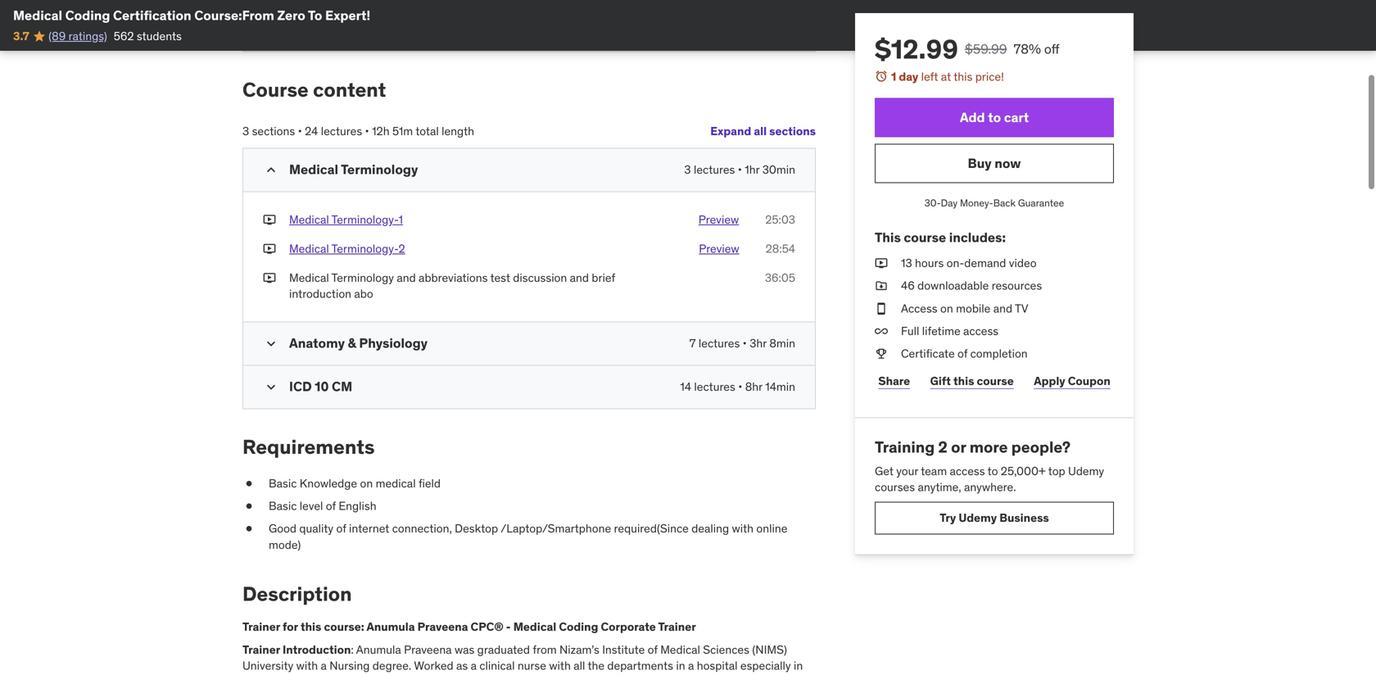 Task type: vqa. For each thing, say whether or not it's contained in the screenshot.
categories
no



Task type: locate. For each thing, give the bounding box(es) containing it.
0 horizontal spatial udemy
[[959, 511, 997, 525]]

0 vertical spatial udemy
[[1069, 464, 1105, 478]]

• for anatomy & physiology
[[743, 336, 747, 351]]

and left brief
[[570, 270, 589, 285]]

nizam's
[[560, 642, 600, 657]]

1 vertical spatial to
[[988, 464, 999, 478]]

lectures right 7
[[699, 336, 740, 351]]

in up roles
[[676, 658, 686, 673]]

1 terminology- from the top
[[332, 212, 399, 227]]

icd 10 cm up course content
[[289, 19, 343, 34]]

28:54
[[766, 241, 796, 256]]

more
[[970, 437, 1008, 457]]

of inside good quality of internet connection, desktop /laptop/smartphone required(since dealing with online mode)
[[336, 521, 346, 536]]

basic for basic knowledge on  medical field
[[269, 476, 297, 491]]

2 icd 10 cm from the top
[[289, 378, 353, 395]]

preview left 28:54
[[699, 241, 740, 256]]

2 basic from the top
[[269, 499, 297, 514]]

all down nizam's
[[574, 658, 585, 673]]

preview down 3 lectures • 1hr 30min
[[699, 212, 739, 227]]

departments up the variety
[[608, 658, 674, 673]]

all right "expand" on the right top of the page
[[754, 124, 767, 138]]

trainer up university
[[243, 642, 280, 657]]

cm right to
[[326, 19, 343, 34]]

0 vertical spatial terminology
[[341, 161, 418, 178]]

0 horizontal spatial all
[[574, 658, 585, 673]]

trainer right corporate
[[659, 620, 696, 634]]

trainer for this course: anumula praveena cpc® - medical coding corporate trainer
[[243, 620, 696, 634]]

lectures left 1hr in the right of the page
[[694, 162, 735, 177]]

0 vertical spatial on
[[941, 301, 954, 316]]

sections left 24
[[252, 124, 295, 139]]

1 horizontal spatial udemy
[[1069, 464, 1105, 478]]

access on mobile and tv
[[901, 301, 1029, 316]]

0 vertical spatial 2
[[399, 241, 405, 256]]

1 vertical spatial 2
[[939, 437, 948, 457]]

0 vertical spatial icd
[[289, 19, 308, 34]]

introduction
[[289, 287, 352, 301]]

and
[[397, 270, 416, 285], [570, 270, 589, 285], [994, 301, 1013, 316], [394, 674, 413, 675]]

• for medical terminology
[[738, 162, 742, 177]]

1 horizontal spatial with
[[549, 658, 571, 673]]

1 vertical spatial small image
[[263, 336, 279, 352]]

1 vertical spatial icd 10 cm
[[289, 378, 353, 395]]

mode)
[[269, 537, 301, 552]]

medical terminology-1 button
[[289, 212, 403, 228]]

1 horizontal spatial all
[[754, 124, 767, 138]]

0 horizontal spatial &
[[264, 674, 271, 675]]

1 vertical spatial udemy
[[959, 511, 997, 525]]

all inside dropdown button
[[754, 124, 767, 138]]

1 vertical spatial all
[[574, 658, 585, 673]]

terminology-
[[332, 212, 399, 227], [332, 241, 399, 256]]

0 vertical spatial small image
[[263, 162, 279, 178]]

1 vertical spatial on
[[360, 476, 373, 491]]

on
[[941, 301, 954, 316], [360, 476, 373, 491]]

2 left or at right
[[939, 437, 948, 457]]

• left 3hr
[[743, 336, 747, 351]]

0 horizontal spatial on
[[360, 476, 373, 491]]

0 horizontal spatial in
[[604, 674, 614, 675]]

0 horizontal spatial 3
[[243, 124, 249, 139]]

course up hours
[[904, 229, 947, 246]]

terminology- for 2
[[332, 241, 399, 256]]

to
[[308, 7, 322, 24]]

icd down anatomy
[[289, 378, 312, 395]]

cm down anatomy & physiology at left
[[332, 378, 353, 395]]

0 vertical spatial course
[[904, 229, 947, 246]]

this right gift
[[954, 374, 975, 389]]

basic for basic level of english
[[269, 499, 297, 514]]

this right at
[[954, 69, 973, 84]]

xsmall image left full
[[875, 323, 888, 339]]

1 vertical spatial basic
[[269, 499, 297, 514]]

to up anywhere.
[[988, 464, 999, 478]]

1 horizontal spatial sections
[[770, 124, 816, 138]]

to inside button
[[989, 109, 1002, 126]]

0 horizontal spatial sections
[[252, 124, 295, 139]]

1 vertical spatial preview
[[699, 241, 740, 256]]

small image
[[263, 162, 279, 178], [263, 336, 279, 352], [263, 379, 279, 396]]

business
[[1000, 511, 1050, 525]]

0 horizontal spatial course
[[904, 229, 947, 246]]

small image for icd
[[263, 379, 279, 396]]

introduction
[[283, 642, 351, 657]]

1 small image from the top
[[263, 162, 279, 178]]

1 vertical spatial course
[[977, 374, 1014, 389]]

all inside : anumula praveena was graduated from nizam's institute of medical sciences (nims) university with a nursing degree. worked as a clinical nurse with all the departments in a hospital especially in icu & oncology departments and shifted her career to medical coding in a variety of roles including corpora
[[574, 658, 585, 673]]

terminology- up medical terminology-2 in the top left of the page
[[332, 212, 399, 227]]

• left 24
[[298, 124, 302, 139]]

back
[[994, 197, 1016, 209]]

0 vertical spatial 3
[[243, 124, 249, 139]]

3 for 3 sections • 24 lectures • 12h 51m total length
[[243, 124, 249, 139]]

coding
[[65, 7, 110, 24], [559, 620, 599, 634], [565, 674, 602, 675]]

trainer introduction
[[243, 642, 351, 657]]

basic down the "requirements"
[[269, 476, 297, 491]]

course content
[[243, 77, 386, 102]]

this
[[954, 69, 973, 84], [954, 374, 975, 389], [301, 620, 322, 634]]

0 vertical spatial terminology-
[[332, 212, 399, 227]]

and down degree.
[[394, 674, 413, 675]]

to
[[989, 109, 1002, 126], [988, 464, 999, 478], [509, 674, 519, 675]]

access inside training 2 or more people? get your team access to 25,000+ top udemy courses anytime, anywhere.
[[950, 464, 986, 478]]

2 up medical terminology and abbreviations test discussion and brief introduction abo
[[399, 241, 405, 256]]

with down from
[[549, 658, 571, 673]]

lectures right 14
[[694, 380, 736, 394]]

& right anatomy
[[348, 335, 356, 352]]

(89 ratings)
[[49, 29, 107, 43]]

& down university
[[264, 674, 271, 675]]

small image for anatomy
[[263, 336, 279, 352]]

xsmall image up "share" on the right bottom
[[875, 346, 888, 362]]

0 horizontal spatial 1
[[399, 212, 403, 227]]

apply
[[1034, 374, 1066, 389]]

0 horizontal spatial departments
[[325, 674, 391, 675]]

to inside training 2 or more people? get your team access to 25,000+ top udemy courses anytime, anywhere.
[[988, 464, 999, 478]]

udemy right try
[[959, 511, 997, 525]]

try udemy business
[[940, 511, 1050, 525]]

as
[[456, 658, 468, 673]]

description
[[243, 582, 352, 606]]

1 vertical spatial 1
[[399, 212, 403, 227]]

anumula
[[367, 620, 415, 634], [356, 642, 401, 657]]

1 vertical spatial departments
[[325, 674, 391, 675]]

content
[[313, 77, 386, 102]]

1 vertical spatial icd
[[289, 378, 312, 395]]

get
[[875, 464, 894, 478]]

0 vertical spatial coding
[[65, 7, 110, 24]]

basic up the good
[[269, 499, 297, 514]]

of right the quality
[[336, 521, 346, 536]]

2 vertical spatial this
[[301, 620, 322, 634]]

1 horizontal spatial 2
[[939, 437, 948, 457]]

10 right zero
[[311, 19, 323, 34]]

10 down anatomy
[[315, 378, 329, 395]]

2 horizontal spatial with
[[732, 521, 754, 536]]

3 left 1hr in the right of the page
[[685, 162, 691, 177]]

2 terminology- from the top
[[332, 241, 399, 256]]

7 lectures • 3hr 8min
[[690, 336, 796, 351]]

a up roles
[[688, 658, 694, 673]]

test
[[491, 270, 511, 285]]

of up the variety
[[648, 642, 658, 657]]

1 vertical spatial &
[[264, 674, 271, 675]]

add
[[960, 109, 986, 126]]

46 downloadable resources
[[901, 278, 1043, 293]]

trainer left for at left
[[243, 620, 280, 634]]

buy
[[968, 155, 992, 172]]

13
[[901, 256, 913, 271]]

0 vertical spatial basic
[[269, 476, 297, 491]]

0 horizontal spatial 2
[[399, 241, 405, 256]]

xsmall image
[[263, 19, 276, 35], [263, 270, 276, 286], [875, 301, 888, 317], [243, 476, 256, 492]]

with up oncology
[[296, 658, 318, 673]]

expand all sections button
[[711, 115, 816, 148]]

a right as
[[471, 658, 477, 673]]

this right for at left
[[301, 620, 322, 634]]

online
[[757, 521, 788, 536]]

1 vertical spatial praveena
[[404, 642, 452, 657]]

2 vertical spatial coding
[[565, 674, 602, 675]]

1 vertical spatial 10
[[315, 378, 329, 395]]

3 small image from the top
[[263, 379, 279, 396]]

buy now
[[968, 155, 1022, 172]]

hours
[[915, 256, 944, 271]]

(89
[[49, 29, 66, 43]]

trainer
[[243, 620, 280, 634], [659, 620, 696, 634], [243, 642, 280, 657]]

video
[[1009, 256, 1037, 271]]

a down the introduction
[[321, 658, 327, 673]]

gift
[[931, 374, 951, 389]]

access
[[901, 301, 938, 316]]

3 down course
[[243, 124, 249, 139]]

coding up ratings)
[[65, 7, 110, 24]]

13 hours on-demand video
[[901, 256, 1037, 271]]

with left "online"
[[732, 521, 754, 536]]

terminology for medical terminology
[[341, 161, 418, 178]]

2 vertical spatial to
[[509, 674, 519, 675]]

terminology- down medical terminology-1 button
[[332, 241, 399, 256]]

8hr
[[746, 380, 763, 394]]

her
[[455, 674, 471, 675]]

in right especially
[[794, 658, 803, 673]]

sections
[[770, 124, 816, 138], [252, 124, 295, 139]]

anumula inside : anumula praveena was graduated from nizam's institute of medical sciences (nims) university with a nursing degree. worked as a clinical nurse with all the departments in a hospital especially in icu & oncology departments and shifted her career to medical coding in a variety of roles including corpora
[[356, 642, 401, 657]]

your
[[897, 464, 919, 478]]

2 vertical spatial small image
[[263, 379, 279, 396]]

46
[[901, 278, 915, 293]]

1 inside button
[[399, 212, 403, 227]]

0 vertical spatial to
[[989, 109, 1002, 126]]

2 small image from the top
[[263, 336, 279, 352]]

0 vertical spatial departments
[[608, 658, 674, 673]]

0 vertical spatial preview
[[699, 212, 739, 227]]

xsmall image left 46
[[875, 278, 888, 294]]

2 inside medical terminology-2 button
[[399, 241, 405, 256]]

0 vertical spatial &
[[348, 335, 356, 352]]

terminology- for 1
[[332, 212, 399, 227]]

lifetime
[[923, 324, 961, 338]]

• left 1hr in the right of the page
[[738, 162, 742, 177]]

anywhere.
[[965, 480, 1017, 495]]

lectures for anatomy & physiology
[[699, 336, 740, 351]]

1 horizontal spatial 3
[[685, 162, 691, 177]]

1 basic from the top
[[269, 476, 297, 491]]

small image up the "requirements"
[[263, 379, 279, 396]]

udemy right top
[[1069, 464, 1105, 478]]

variety
[[625, 674, 659, 675]]

on up the english
[[360, 476, 373, 491]]

icd left expert!
[[289, 19, 308, 34]]

•
[[298, 124, 302, 139], [365, 124, 369, 139], [738, 162, 742, 177], [743, 336, 747, 351], [739, 380, 743, 394]]

in down the
[[604, 674, 614, 675]]

1 vertical spatial terminology-
[[332, 241, 399, 256]]

a left the variety
[[616, 674, 622, 675]]

0 vertical spatial access
[[964, 324, 999, 338]]

sections inside dropdown button
[[770, 124, 816, 138]]

praveena up worked
[[404, 642, 452, 657]]

icd 10 cm down anatomy
[[289, 378, 353, 395]]

1 vertical spatial coding
[[559, 620, 599, 634]]

of right level
[[326, 499, 336, 514]]

this course includes:
[[875, 229, 1006, 246]]

3 for 3 lectures • 1hr 30min
[[685, 162, 691, 177]]

xsmall image left level
[[243, 498, 256, 514]]

:
[[351, 642, 354, 657]]

0 vertical spatial icd 10 cm
[[289, 19, 343, 34]]

access down or at right
[[950, 464, 986, 478]]

basic
[[269, 476, 297, 491], [269, 499, 297, 514]]

xsmall image left 13
[[875, 255, 888, 271]]

• left 8hr
[[739, 380, 743, 394]]

especially
[[741, 658, 791, 673]]

access down mobile
[[964, 324, 999, 338]]

coding up nizam's
[[559, 620, 599, 634]]

1 up medical terminology-2 in the top left of the page
[[399, 212, 403, 227]]

terminology inside medical terminology and abbreviations test discussion and brief introduction abo
[[332, 270, 394, 285]]

cm
[[326, 19, 343, 34], [332, 378, 353, 395]]

to down clinical
[[509, 674, 519, 675]]

small image left anatomy
[[263, 336, 279, 352]]

small image down course
[[263, 162, 279, 178]]

1 vertical spatial 3
[[685, 162, 691, 177]]

money-
[[960, 197, 994, 209]]

praveena up was
[[418, 620, 468, 634]]

xsmall image
[[263, 212, 276, 228], [263, 241, 276, 257], [875, 255, 888, 271], [875, 278, 888, 294], [875, 323, 888, 339], [875, 346, 888, 362], [243, 498, 256, 514], [243, 521, 256, 537]]

1 horizontal spatial 1
[[892, 69, 897, 84]]

on up full lifetime access
[[941, 301, 954, 316]]

1 vertical spatial terminology
[[332, 270, 394, 285]]

1 horizontal spatial departments
[[608, 658, 674, 673]]

0 vertical spatial all
[[754, 124, 767, 138]]

sections up 30min
[[770, 124, 816, 138]]

$12.99
[[875, 33, 959, 66]]

to left cart at the right top of page
[[989, 109, 1002, 126]]

1 right alarm icon
[[892, 69, 897, 84]]

career
[[474, 674, 506, 675]]

xsmall image left the good
[[243, 521, 256, 537]]

1 vertical spatial anumula
[[356, 642, 401, 657]]

preview for 25:03
[[699, 212, 739, 227]]

of left roles
[[662, 674, 672, 675]]

corporate
[[601, 620, 656, 634]]

terminology up abo
[[332, 270, 394, 285]]

buy now button
[[875, 144, 1115, 183]]

team
[[921, 464, 947, 478]]

departments down nursing at bottom left
[[325, 674, 391, 675]]

terminology down 12h 51m
[[341, 161, 418, 178]]

off
[[1045, 41, 1060, 57]]

for
[[283, 620, 298, 634]]

xsmall image for basic level of english
[[243, 498, 256, 514]]

left
[[922, 69, 939, 84]]

0 vertical spatial praveena
[[418, 620, 468, 634]]

1 vertical spatial access
[[950, 464, 986, 478]]

course down completion on the right
[[977, 374, 1014, 389]]

level
[[300, 499, 323, 514]]

coding down the
[[565, 674, 602, 675]]



Task type: describe. For each thing, give the bounding box(es) containing it.
0 vertical spatial anumula
[[367, 620, 415, 634]]

2 inside training 2 or more people? get your team access to 25,000+ top udemy courses anytime, anywhere.
[[939, 437, 948, 457]]

-
[[506, 620, 511, 634]]

abo
[[354, 287, 373, 301]]

including
[[703, 674, 749, 675]]

hospital
[[697, 658, 738, 673]]

0 vertical spatial cm
[[326, 19, 343, 34]]

7
[[690, 336, 696, 351]]

0 vertical spatial 1
[[892, 69, 897, 84]]

3 sections • 24 lectures • 12h 51m total length
[[243, 124, 475, 139]]

clinical
[[480, 658, 515, 673]]

1 vertical spatial cm
[[332, 378, 353, 395]]

basic level of english
[[269, 499, 377, 514]]

1 horizontal spatial in
[[676, 658, 686, 673]]

dealing
[[692, 521, 730, 536]]

small image for medical
[[263, 162, 279, 178]]

field
[[419, 476, 441, 491]]

from
[[533, 642, 557, 657]]

14
[[681, 380, 692, 394]]

was
[[455, 642, 475, 657]]

1 horizontal spatial &
[[348, 335, 356, 352]]

full lifetime access
[[901, 324, 999, 338]]

$59.99
[[965, 41, 1008, 57]]

cpc®
[[471, 620, 504, 634]]

at
[[941, 69, 952, 84]]

medical inside medical terminology and abbreviations test discussion and brief introduction abo
[[289, 270, 329, 285]]

institute
[[603, 642, 645, 657]]

xsmall image left medical terminology-1 button
[[263, 212, 276, 228]]

apply coupon
[[1034, 374, 1111, 389]]

and inside : anumula praveena was graduated from nizam's institute of medical sciences (nims) university with a nursing degree. worked as a clinical nurse with all the departments in a hospital especially in icu & oncology departments and shifted her career to medical coding in a variety of roles including corpora
[[394, 674, 413, 675]]

knowledge
[[300, 476, 357, 491]]

completion
[[971, 346, 1028, 361]]

medical
[[376, 476, 416, 491]]

30-day money-back guarantee
[[925, 197, 1065, 209]]

25,000+
[[1001, 464, 1046, 478]]

0 vertical spatial this
[[954, 69, 973, 84]]

connection,
[[392, 521, 452, 536]]

day
[[941, 197, 958, 209]]

trainer for description
[[243, 620, 280, 634]]

good quality of internet connection, desktop /laptop/smartphone required(since dealing with online mode)
[[269, 521, 788, 552]]

preview for 28:54
[[699, 241, 740, 256]]

degree.
[[373, 658, 412, 673]]

or
[[952, 437, 967, 457]]

3 lectures • 1hr 30min
[[685, 162, 796, 177]]

add to cart button
[[875, 98, 1115, 137]]

nursing
[[330, 658, 370, 673]]

shifted
[[416, 674, 452, 675]]

562
[[114, 29, 134, 43]]

terminology for medical terminology and abbreviations test discussion and brief introduction abo
[[332, 270, 394, 285]]

demand
[[965, 256, 1007, 271]]

lectures right 24
[[321, 124, 362, 139]]

certification
[[113, 7, 192, 24]]

2 icd from the top
[[289, 378, 312, 395]]

14 lectures • 8hr 14min
[[681, 380, 796, 394]]

certificate
[[901, 346, 955, 361]]

xsmall image for good quality of internet connection, desktop /laptop/smartphone required(since dealing with online mode)
[[243, 521, 256, 537]]

of down full lifetime access
[[958, 346, 968, 361]]

course:
[[324, 620, 364, 634]]

xsmall image for icd 10 cm
[[263, 19, 276, 35]]

medical terminology-1
[[289, 212, 403, 227]]

lectures for medical terminology
[[694, 162, 735, 177]]

required(since
[[614, 521, 689, 536]]

alarm image
[[875, 70, 888, 83]]

• for icd 10 cm
[[739, 380, 743, 394]]

downloadable
[[918, 278, 989, 293]]

medical terminology
[[289, 161, 418, 178]]

anytime,
[[918, 480, 962, 495]]

tv
[[1015, 301, 1029, 316]]

and left abbreviations
[[397, 270, 416, 285]]

xsmall image for certificate of completion
[[875, 346, 888, 362]]

medical terminology-2 button
[[289, 241, 405, 257]]

medical terminology and abbreviations test discussion and brief introduction abo
[[289, 270, 615, 301]]

lectures for icd 10 cm
[[694, 380, 736, 394]]

0 vertical spatial 10
[[311, 19, 323, 34]]

gift this course link
[[927, 365, 1018, 398]]

icu
[[243, 674, 262, 675]]

xsmall image left medical terminology-2 button at the top of the page
[[263, 241, 276, 257]]

on-
[[947, 256, 965, 271]]

0 horizontal spatial with
[[296, 658, 318, 673]]

this
[[875, 229, 901, 246]]

& inside : anumula praveena was graduated from nizam's institute of medical sciences (nims) university with a nursing degree. worked as a clinical nurse with all the departments in a hospital especially in icu & oncology departments and shifted her career to medical coding in a variety of roles including corpora
[[264, 674, 271, 675]]

1 horizontal spatial on
[[941, 301, 954, 316]]

medical coding certification course:from zero to expert!
[[13, 7, 371, 24]]

total
[[416, 124, 439, 139]]

with inside good quality of internet connection, desktop /laptop/smartphone required(since dealing with online mode)
[[732, 521, 754, 536]]

to inside : anumula praveena was graduated from nizam's institute of medical sciences (nims) university with a nursing degree. worked as a clinical nurse with all the departments in a hospital especially in icu & oncology departments and shifted her career to medical coding in a variety of roles including corpora
[[509, 674, 519, 675]]

xsmall image for basic knowledge on  medical field
[[243, 476, 256, 492]]

coding inside : anumula praveena was graduated from nizam's institute of medical sciences (nims) university with a nursing degree. worked as a clinical nurse with all the departments in a hospital especially in icu & oncology departments and shifted her career to medical coding in a variety of roles including corpora
[[565, 674, 602, 675]]

/laptop/smartphone
[[501, 521, 612, 536]]

resources
[[992, 278, 1043, 293]]

course
[[243, 77, 309, 102]]

includes:
[[950, 229, 1006, 246]]

basic knowledge on  medical field
[[269, 476, 441, 491]]

top
[[1049, 464, 1066, 478]]

share
[[879, 374, 911, 389]]

1 horizontal spatial course
[[977, 374, 1014, 389]]

share button
[[875, 365, 914, 398]]

• left 12h 51m
[[365, 124, 369, 139]]

562 students
[[114, 29, 182, 43]]

expand
[[711, 124, 752, 138]]

1 icd 10 cm from the top
[[289, 19, 343, 34]]

desktop
[[455, 521, 498, 536]]

expand all sections
[[711, 124, 816, 138]]

36:05
[[765, 270, 796, 285]]

english
[[339, 499, 377, 514]]

xsmall image for 13 hours on-demand video
[[875, 255, 888, 271]]

apply coupon button
[[1031, 365, 1115, 398]]

good
[[269, 521, 297, 536]]

oncology
[[274, 674, 323, 675]]

the
[[588, 658, 605, 673]]

xsmall image for 46 downloadable resources
[[875, 278, 888, 294]]

xsmall image for full lifetime access
[[875, 323, 888, 339]]

3.7
[[13, 29, 29, 43]]

2 horizontal spatial in
[[794, 658, 803, 673]]

anatomy & physiology
[[289, 335, 428, 352]]

try udemy business link
[[875, 502, 1115, 535]]

zero
[[277, 7, 306, 24]]

expert!
[[325, 7, 371, 24]]

25:03
[[766, 212, 796, 227]]

xsmall image for access on mobile and tv
[[875, 301, 888, 317]]

worked
[[414, 658, 454, 673]]

anatomy
[[289, 335, 345, 352]]

30min
[[763, 162, 796, 177]]

trainer for trainer for this course: anumula praveena cpc® - medical coding corporate trainer
[[243, 642, 280, 657]]

udemy inside training 2 or more people? get your team access to 25,000+ top udemy courses anytime, anywhere.
[[1069, 464, 1105, 478]]

1 icd from the top
[[289, 19, 308, 34]]

and left tv
[[994, 301, 1013, 316]]

1 vertical spatial this
[[954, 374, 975, 389]]

day
[[899, 69, 919, 84]]

praveena inside : anumula praveena was graduated from nizam's institute of medical sciences (nims) university with a nursing degree. worked as a clinical nurse with all the departments in a hospital especially in icu & oncology departments and shifted her career to medical coding in a variety of roles including corpora
[[404, 642, 452, 657]]

3hr
[[750, 336, 767, 351]]

medical terminology-2
[[289, 241, 405, 256]]



